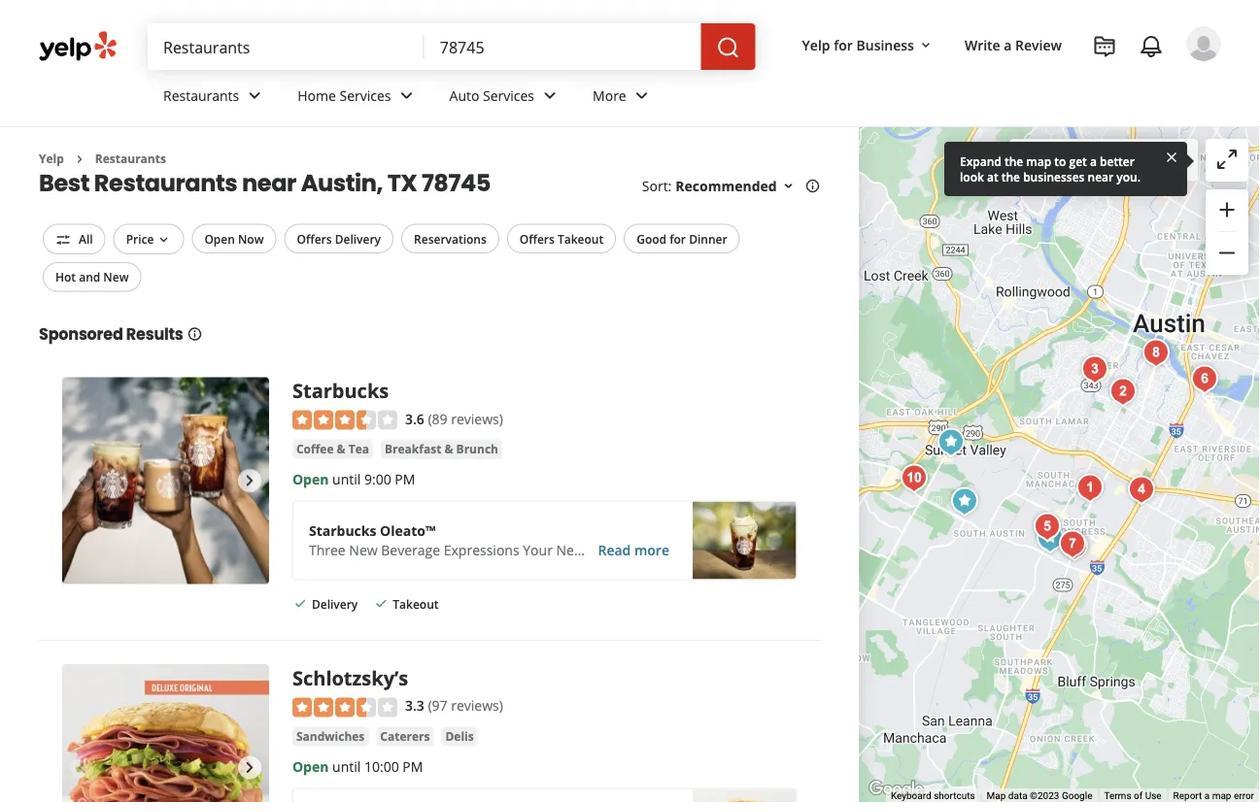 Task type: describe. For each thing, give the bounding box(es) containing it.
0 horizontal spatial near
[[242, 167, 296, 199]]

expand the map to get a better look at the businesses near you. tooltip
[[944, 142, 1187, 196]]

offers takeout
[[520, 231, 603, 247]]

close image
[[1164, 148, 1179, 165]]

business
[[856, 35, 914, 54]]

price button
[[113, 224, 184, 254]]

16 chevron right v2 image
[[72, 151, 87, 167]]

brunch
[[456, 441, 498, 457]]

open for schlotzsky's
[[292, 758, 329, 776]]

price
[[126, 231, 154, 247]]

1 horizontal spatial new
[[349, 541, 378, 560]]

offers takeout button
[[507, 224, 616, 253]]

offers for offers takeout
[[520, 231, 555, 247]]

coffee & tea link
[[292, 440, 373, 459]]

yelp for business
[[802, 35, 914, 54]]

good
[[637, 231, 666, 247]]

auto services link
[[434, 70, 577, 126]]

recommended
[[675, 177, 777, 195]]

slideshow element for schlotzsky's
[[62, 665, 269, 802]]

reviews) for schlotzsky's
[[451, 697, 503, 715]]

expressions
[[444, 541, 519, 560]]

ritual
[[633, 541, 669, 560]]

Find text field
[[163, 36, 409, 57]]

starbucks image
[[945, 482, 984, 521]]

tea
[[348, 441, 369, 457]]

reservations button
[[401, 224, 499, 253]]

open now
[[204, 231, 264, 247]]

a inside expand the map to get a better look at the businesses near you.
[[1090, 153, 1097, 169]]

review
[[1015, 35, 1062, 54]]

delis link
[[442, 727, 478, 747]]

new inside button
[[103, 269, 129, 285]]

services for home services
[[340, 86, 391, 105]]

the git out image
[[1070, 469, 1109, 508]]

report a map error link
[[1173, 790, 1254, 802]]

reservations
[[414, 231, 487, 247]]

restaurants inside business categories element
[[163, 86, 239, 105]]

business categories element
[[148, 70, 1221, 126]]

good for dinner button
[[624, 224, 740, 253]]

©2023
[[1030, 790, 1059, 802]]

results
[[126, 323, 183, 345]]

1 vertical spatial restaurants link
[[95, 151, 166, 167]]

better
[[1100, 153, 1135, 169]]

terms of use
[[1104, 790, 1162, 802]]

3.6
[[405, 409, 424, 428]]

reviews) for starbucks
[[451, 409, 503, 428]]

beverage
[[381, 541, 440, 560]]

for for yelp
[[834, 35, 853, 54]]

all button
[[43, 224, 106, 254]]

expand
[[960, 153, 1001, 169]]

to
[[1054, 153, 1066, 169]]

offers for offers delivery
[[297, 231, 332, 247]]

sort:
[[642, 177, 672, 195]]

best
[[39, 167, 90, 199]]

schlotzsky's link
[[292, 665, 408, 691]]

3.6 (89 reviews)
[[405, 409, 503, 428]]

home services link
[[282, 70, 434, 126]]

dinner
[[689, 231, 727, 247]]

map for moves
[[1112, 151, 1141, 170]]

pm for starbucks
[[395, 470, 415, 489]]

open until 9:00 pm
[[292, 470, 415, 489]]

home services
[[297, 86, 391, 105]]

24 chevron down v2 image for auto services
[[538, 84, 562, 107]]

keyboard
[[891, 790, 931, 802]]

recommended button
[[675, 177, 796, 195]]

all
[[79, 231, 93, 247]]

zoom out image
[[1215, 241, 1239, 265]]

expand the map to get a better look at the businesses near you.
[[960, 153, 1141, 185]]

aba - austin image
[[1136, 334, 1175, 373]]

& for coffee
[[337, 441, 345, 457]]

delivery inside button
[[335, 231, 381, 247]]

map for to
[[1026, 153, 1051, 169]]

0 vertical spatial restaurants link
[[148, 70, 282, 126]]

caterers
[[380, 729, 430, 745]]

coffee & tea
[[296, 441, 369, 457]]

offers delivery button
[[284, 224, 393, 253]]

terms of use link
[[1104, 790, 1162, 802]]

terms
[[1104, 790, 1131, 802]]

open until 10:00 pm
[[292, 758, 423, 776]]

caterers link
[[376, 727, 434, 747]]

until for schlotzsky's
[[332, 758, 361, 776]]

3.3
[[405, 697, 424, 715]]

coffee & tea button
[[292, 440, 373, 459]]

ruby a. image
[[1186, 26, 1221, 61]]

9:00
[[364, 470, 391, 489]]

phoebe's diner image
[[1103, 373, 1142, 411]]

3.3 star rating image
[[292, 698, 397, 717]]

24 chevron down v2 image for home services
[[395, 84, 418, 107]]

sandwiches button
[[292, 727, 369, 747]]

starbucks for starbucks
[[292, 377, 389, 404]]

16 info v2 image
[[187, 326, 203, 342]]

previous image
[[70, 756, 93, 780]]

starbucks for starbucks oleato™
[[309, 522, 376, 540]]

use
[[1145, 790, 1162, 802]]

breakfast & brunch button
[[381, 440, 502, 459]]

now
[[238, 231, 264, 247]]

expand map image
[[1215, 148, 1239, 171]]

projects image
[[1093, 35, 1116, 58]]

write a review
[[965, 35, 1062, 54]]

Near text field
[[440, 36, 685, 57]]

zoom in image
[[1215, 198, 1239, 221]]

write
[[965, 35, 1000, 54]]

none field near
[[440, 36, 685, 57]]

map region
[[696, 0, 1260, 802]]

keyboard shortcuts
[[891, 790, 975, 802]]

78745
[[422, 167, 491, 199]]

near inside expand the map to get a better look at the businesses near you.
[[1088, 169, 1113, 185]]

moves
[[1144, 151, 1186, 170]]

three new beverage expressions your new coffee ritual
[[309, 541, 669, 560]]

you.
[[1117, 169, 1141, 185]]

data
[[1008, 790, 1027, 802]]

breakfast & brunch
[[385, 441, 498, 457]]

ovenbird image
[[1053, 525, 1092, 564]]

starbucks image
[[62, 377, 269, 584]]

24 chevron down v2 image for restaurants
[[243, 84, 266, 107]]

hot and new
[[55, 269, 129, 285]]



Task type: vqa. For each thing, say whether or not it's contained in the screenshot.
Villa'
no



Task type: locate. For each thing, give the bounding box(es) containing it.
3.6 star rating image
[[292, 411, 397, 430]]

sandwiches link
[[292, 727, 369, 747]]

sponsored
[[39, 323, 123, 345]]

until left 9:00 at the bottom left of the page
[[332, 470, 361, 489]]

for inside yelp for business button
[[834, 35, 853, 54]]

the little darlin' image
[[1055, 527, 1094, 566]]

wingstop image
[[1031, 519, 1069, 558]]

None search field
[[148, 23, 759, 70]]

breakfast
[[385, 441, 441, 457]]

1 vertical spatial yelp
[[39, 151, 64, 167]]

1 24 chevron down v2 image from the left
[[243, 84, 266, 107]]

hideaway kitchen & bar image
[[1122, 471, 1161, 510]]

24 chevron down v2 image left auto
[[395, 84, 418, 107]]

yelp
[[802, 35, 830, 54], [39, 151, 64, 167]]

0 horizontal spatial takeout
[[393, 596, 439, 612]]

1 until from the top
[[332, 470, 361, 489]]

&
[[337, 441, 345, 457], [444, 441, 453, 457]]

pm right 9:00 at the bottom left of the page
[[395, 470, 415, 489]]

and
[[79, 269, 100, 285]]

1 horizontal spatial yelp
[[802, 35, 830, 54]]

none field up more
[[440, 36, 685, 57]]

16 chevron down v2 image
[[918, 38, 934, 53], [781, 178, 796, 194]]

offers right the reservations
[[520, 231, 555, 247]]

search image
[[717, 36, 740, 59]]

16 info v2 image
[[805, 178, 821, 194]]

takeout
[[558, 231, 603, 247], [393, 596, 439, 612]]

0 horizontal spatial &
[[337, 441, 345, 457]]

1 vertical spatial reviews)
[[451, 697, 503, 715]]

0 vertical spatial reviews)
[[451, 409, 503, 428]]

error
[[1234, 790, 1254, 802]]

open for starbucks
[[292, 470, 329, 489]]

0 vertical spatial for
[[834, 35, 853, 54]]

2 offers from the left
[[520, 231, 555, 247]]

16 chevron down v2 image for yelp for business
[[918, 38, 934, 53]]

1 vertical spatial takeout
[[393, 596, 439, 612]]

& left tea
[[337, 441, 345, 457]]

schlotzsky's
[[292, 665, 408, 691]]

1 vertical spatial pm
[[402, 758, 423, 776]]

0 vertical spatial a
[[1004, 35, 1012, 54]]

1 vertical spatial for
[[670, 231, 686, 247]]

services for auto services
[[483, 86, 534, 105]]

0 vertical spatial 16 chevron down v2 image
[[918, 38, 934, 53]]

24 chevron down v2 image for more
[[630, 84, 654, 107]]

0 horizontal spatial yelp
[[39, 151, 64, 167]]

coffee inside coffee & tea button
[[296, 441, 334, 457]]

0 vertical spatial delivery
[[335, 231, 381, 247]]

map inside expand the map to get a better look at the businesses near you.
[[1026, 153, 1051, 169]]

1 horizontal spatial a
[[1090, 153, 1097, 169]]

proud mary image
[[1075, 350, 1114, 389]]

& for breakfast
[[444, 441, 453, 457]]

more
[[634, 541, 669, 560]]

0 vertical spatial coffee
[[296, 441, 334, 457]]

1 reviews) from the top
[[451, 409, 503, 428]]

starbucks up 3.6 star rating image
[[292, 377, 389, 404]]

read
[[598, 541, 631, 560]]

16 chevron down v2 image inside yelp for business button
[[918, 38, 934, 53]]

a right get
[[1090, 153, 1097, 169]]

1 24 chevron down v2 image from the left
[[395, 84, 418, 107]]

write a review link
[[957, 27, 1070, 62]]

offers down austin, on the top of the page
[[297, 231, 332, 247]]

offers delivery
[[297, 231, 381, 247]]

a for write
[[1004, 35, 1012, 54]]

1 none field from the left
[[163, 36, 409, 57]]

home
[[297, 86, 336, 105]]

0 vertical spatial starbucks
[[292, 377, 389, 404]]

for inside good for dinner button
[[670, 231, 686, 247]]

starbucks oleato™
[[309, 522, 436, 540]]

2 vertical spatial open
[[292, 758, 329, 776]]

until down sandwiches button
[[332, 758, 361, 776]]

24 chevron down v2 image right more
[[630, 84, 654, 107]]

takeout right 16 checkmark v2 image
[[393, 596, 439, 612]]

2 vertical spatial a
[[1204, 790, 1210, 802]]

yelp inside button
[[802, 35, 830, 54]]

restaurants
[[163, 86, 239, 105], [95, 151, 166, 167], [94, 167, 237, 199]]

yelp link
[[39, 151, 64, 167]]

map right as
[[1112, 151, 1141, 170]]

1 vertical spatial delivery
[[312, 596, 358, 612]]

until for starbucks
[[332, 470, 361, 489]]

for left business
[[834, 35, 853, 54]]

2 24 chevron down v2 image from the left
[[630, 84, 654, 107]]

businesses
[[1023, 169, 1085, 185]]

more link
[[577, 70, 669, 126]]

coffee left ritual
[[588, 541, 629, 560]]

2 slideshow element from the top
[[62, 665, 269, 802]]

24 chevron down v2 image down find "text box"
[[243, 84, 266, 107]]

delivery right 16 checkmark v2 icon on the left of the page
[[312, 596, 358, 612]]

0 vertical spatial until
[[332, 470, 361, 489]]

pm for schlotzsky's
[[402, 758, 423, 776]]

2 services from the left
[[483, 86, 534, 105]]

2 none field from the left
[[440, 36, 685, 57]]

shortcuts
[[934, 790, 975, 802]]

1 & from the left
[[337, 441, 345, 457]]

24 chevron down v2 image inside auto services link
[[538, 84, 562, 107]]

16 checkmark v2 image
[[292, 596, 308, 612]]

caterers button
[[376, 727, 434, 747]]

2 horizontal spatial new
[[556, 541, 585, 560]]

sandwiches
[[296, 729, 365, 745]]

oleato™
[[380, 522, 436, 540]]

breakfast & brunch link
[[381, 440, 502, 459]]

0 horizontal spatial map
[[1026, 153, 1051, 169]]

pm down 'caterers' link
[[402, 758, 423, 776]]

yelp left business
[[802, 35, 830, 54]]

slideshow element
[[62, 377, 269, 584], [62, 665, 269, 802]]

report a map error
[[1173, 790, 1254, 802]]

services inside auto services link
[[483, 86, 534, 105]]

new down the starbucks oleato™
[[349, 541, 378, 560]]

1 slideshow element from the top
[[62, 377, 269, 584]]

pm
[[395, 470, 415, 489], [402, 758, 423, 776]]

previous image
[[70, 469, 93, 492]]

1 vertical spatial 16 chevron down v2 image
[[781, 178, 796, 194]]

new
[[103, 269, 129, 285], [349, 541, 378, 560], [556, 541, 585, 560]]

open
[[204, 231, 235, 247], [292, 470, 329, 489], [292, 758, 329, 776]]

slideshow element for starbucks
[[62, 377, 269, 584]]

reviews) up delis
[[451, 697, 503, 715]]

tx
[[387, 167, 417, 199]]

next image
[[238, 469, 261, 492]]

google image
[[864, 777, 928, 802]]

reviews) up brunch
[[451, 409, 503, 428]]

services right auto
[[483, 86, 534, 105]]

16 filter v2 image
[[55, 232, 71, 248]]

24 chevron down v2 image inside the home services link
[[395, 84, 418, 107]]

starbucks up three
[[309, 522, 376, 540]]

2 until from the top
[[332, 758, 361, 776]]

none field up home
[[163, 36, 409, 57]]

takeout left good
[[558, 231, 603, 247]]

your
[[523, 541, 553, 560]]

2 24 chevron down v2 image from the left
[[538, 84, 562, 107]]

search as map moves
[[1048, 151, 1186, 170]]

restaurants link right 16 chevron right v2 icon
[[95, 151, 166, 167]]

offers
[[297, 231, 332, 247], [520, 231, 555, 247]]

filters group
[[39, 224, 744, 292]]

1 horizontal spatial 24 chevron down v2 image
[[538, 84, 562, 107]]

1 vertical spatial coffee
[[588, 541, 629, 560]]

a right report
[[1204, 790, 1210, 802]]

delis button
[[442, 727, 478, 747]]

near up now
[[242, 167, 296, 199]]

services inside the home services link
[[340, 86, 391, 105]]

open inside button
[[204, 231, 235, 247]]

open now button
[[192, 224, 276, 253]]

1 horizontal spatial for
[[834, 35, 853, 54]]

restaurants link
[[148, 70, 282, 126], [95, 151, 166, 167]]

1 horizontal spatial near
[[1088, 169, 1113, 185]]

1 horizontal spatial &
[[444, 441, 453, 457]]

0 vertical spatial open
[[204, 231, 235, 247]]

1 horizontal spatial takeout
[[558, 231, 603, 247]]

a right the write
[[1004, 35, 1012, 54]]

1618 asian fusion image
[[1185, 360, 1224, 399]]

16 chevron down v2 image
[[156, 232, 171, 248]]

three
[[309, 541, 346, 560]]

2 horizontal spatial a
[[1204, 790, 1210, 802]]

0 horizontal spatial coffee
[[296, 441, 334, 457]]

1 vertical spatial open
[[292, 470, 329, 489]]

24 chevron down v2 image inside more link
[[630, 84, 654, 107]]

google
[[1062, 790, 1092, 802]]

austin,
[[301, 167, 383, 199]]

coffee
[[296, 441, 334, 457], [588, 541, 629, 560]]

& left brunch
[[444, 441, 453, 457]]

2 reviews) from the top
[[451, 697, 503, 715]]

0 horizontal spatial none field
[[163, 36, 409, 57]]

16 chevron down v2 image for recommended
[[781, 178, 796, 194]]

keyboard shortcuts button
[[891, 789, 975, 802]]

yelp for yelp for business
[[802, 35, 830, 54]]

0 vertical spatial slideshow element
[[62, 377, 269, 584]]

2 & from the left
[[444, 441, 453, 457]]

1 horizontal spatial map
[[1112, 151, 1141, 170]]

at
[[987, 169, 998, 185]]

coffee down 3.6 star rating image
[[296, 441, 334, 457]]

16 checkmark v2 image
[[373, 596, 389, 612]]

group
[[1206, 189, 1248, 275]]

starbucks
[[292, 377, 389, 404], [309, 522, 376, 540]]

24 chevron down v2 image
[[395, 84, 418, 107], [538, 84, 562, 107]]

open down sandwiches button
[[292, 758, 329, 776]]

delivery down austin, on the top of the page
[[335, 231, 381, 247]]

(89
[[428, 409, 447, 428]]

as
[[1095, 151, 1109, 170]]

more
[[593, 86, 626, 105]]

good for dinner
[[637, 231, 727, 247]]

3.3 (97 reviews)
[[405, 697, 503, 715]]

delivery
[[335, 231, 381, 247], [312, 596, 358, 612]]

map
[[987, 790, 1006, 802]]

report
[[1173, 790, 1202, 802]]

1 horizontal spatial services
[[483, 86, 534, 105]]

16 chevron down v2 image inside recommended popup button
[[781, 178, 796, 194]]

0 horizontal spatial services
[[340, 86, 391, 105]]

1 horizontal spatial coffee
[[588, 541, 629, 560]]

new right and on the left
[[103, 269, 129, 285]]

None field
[[163, 36, 409, 57], [440, 36, 685, 57]]

yelp for business button
[[794, 27, 941, 62]]

1 vertical spatial slideshow element
[[62, 665, 269, 802]]

schlotzsky's image
[[62, 665, 269, 802]]

24 chevron down v2 image down near "field"
[[538, 84, 562, 107]]

user actions element
[[787, 24, 1248, 144]]

services right home
[[340, 86, 391, 105]]

1 offers from the left
[[297, 231, 332, 247]]

get
[[1069, 153, 1087, 169]]

none field find
[[163, 36, 409, 57]]

1 services from the left
[[340, 86, 391, 105]]

schlotzsky's image
[[931, 423, 970, 462]]

offers inside "button"
[[520, 231, 555, 247]]

0 vertical spatial takeout
[[558, 231, 603, 247]]

0 horizontal spatial new
[[103, 269, 129, 285]]

1 horizontal spatial offers
[[520, 231, 555, 247]]

hot and new button
[[43, 262, 141, 292]]

until
[[332, 470, 361, 489], [332, 758, 361, 776]]

open down coffee & tea button
[[292, 470, 329, 489]]

0 vertical spatial pm
[[395, 470, 415, 489]]

for right good
[[670, 231, 686, 247]]

of
[[1134, 790, 1143, 802]]

auto services
[[449, 86, 534, 105]]

map data ©2023 google
[[987, 790, 1092, 802]]

a for report
[[1204, 790, 1210, 802]]

24 chevron down v2 image inside restaurants link
[[243, 84, 266, 107]]

near right get
[[1088, 169, 1113, 185]]

0 horizontal spatial 16 chevron down v2 image
[[781, 178, 796, 194]]

la playa image
[[1028, 508, 1067, 546]]

notifications image
[[1140, 35, 1163, 58]]

16 chevron down v2 image right business
[[918, 38, 934, 53]]

0 vertical spatial yelp
[[802, 35, 830, 54]]

0 horizontal spatial for
[[670, 231, 686, 247]]

24 chevron down v2 image
[[243, 84, 266, 107], [630, 84, 654, 107]]

map left to
[[1026, 153, 1051, 169]]

map for error
[[1212, 790, 1231, 802]]

1 horizontal spatial none field
[[440, 36, 685, 57]]

near
[[242, 167, 296, 199], [1088, 169, 1113, 185]]

yelp for yelp link
[[39, 151, 64, 167]]

0 horizontal spatial offers
[[297, 231, 332, 247]]

auto
[[449, 86, 479, 105]]

for for good
[[670, 231, 686, 247]]

(97
[[428, 697, 447, 715]]

1 vertical spatial until
[[332, 758, 361, 776]]

delis
[[445, 729, 474, 745]]

open left now
[[204, 231, 235, 247]]

0 horizontal spatial a
[[1004, 35, 1012, 54]]

yelp left 16 chevron right v2 icon
[[39, 151, 64, 167]]

16 chevron down v2 image left 16 info v2 image
[[781, 178, 796, 194]]

map left error on the bottom right
[[1212, 790, 1231, 802]]

offers inside button
[[297, 231, 332, 247]]

sponsored results
[[39, 323, 183, 345]]

0 horizontal spatial 24 chevron down v2 image
[[395, 84, 418, 107]]

1 vertical spatial a
[[1090, 153, 1097, 169]]

1 horizontal spatial 16 chevron down v2 image
[[918, 38, 934, 53]]

restaurants link down find "field"
[[148, 70, 282, 126]]

0 horizontal spatial 24 chevron down v2 image
[[243, 84, 266, 107]]

next image
[[238, 756, 261, 780]]

takeout inside "button"
[[558, 231, 603, 247]]

new right your
[[556, 541, 585, 560]]

1 vertical spatial starbucks
[[309, 522, 376, 540]]

a
[[1004, 35, 1012, 54], [1090, 153, 1097, 169], [1204, 790, 1210, 802]]

l&l hawaiian barbecue image
[[895, 459, 933, 498]]

1 horizontal spatial 24 chevron down v2 image
[[630, 84, 654, 107]]

reviews)
[[451, 409, 503, 428], [451, 697, 503, 715]]

2 horizontal spatial map
[[1212, 790, 1231, 802]]

a inside the write a review "link"
[[1004, 35, 1012, 54]]



